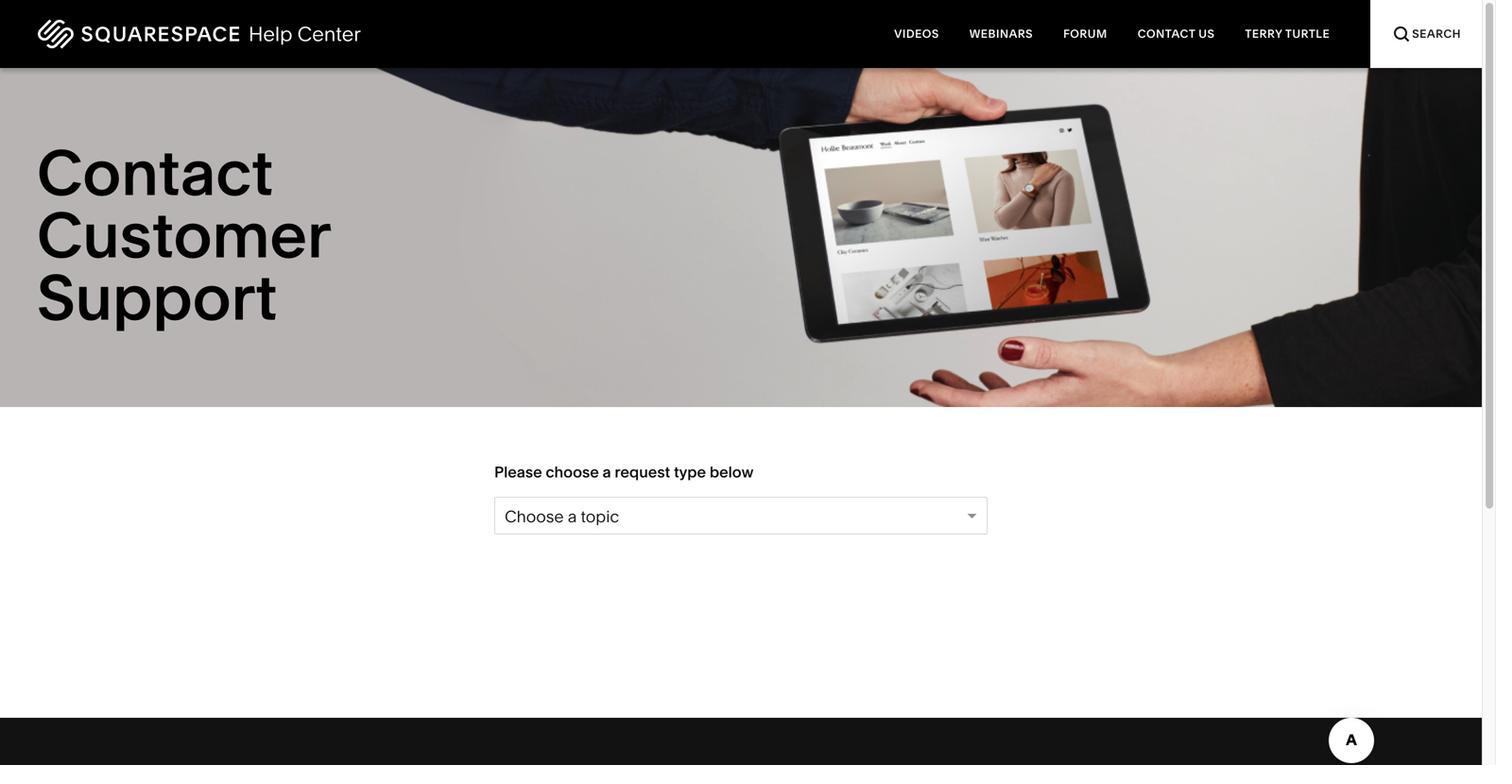 Task type: locate. For each thing, give the bounding box(es) containing it.
a right choose
[[603, 463, 611, 482]]

a left topic in the bottom left of the page
[[568, 507, 577, 527]]

below
[[710, 463, 754, 482]]

customer
[[37, 197, 330, 274]]

support
[[37, 260, 278, 336]]

search button
[[1371, 0, 1483, 68]]

1 horizontal spatial a
[[603, 463, 611, 482]]

1 vertical spatial a
[[568, 507, 577, 527]]

a
[[603, 463, 611, 482], [568, 507, 577, 527]]

webinars
[[970, 27, 1034, 41]]

0 horizontal spatial a
[[568, 507, 577, 527]]

0 vertical spatial a
[[603, 463, 611, 482]]

contact
[[1138, 27, 1196, 41]]

choose
[[505, 507, 564, 527]]

turtle
[[1286, 27, 1331, 41]]

type
[[674, 463, 706, 482]]

videos
[[895, 27, 940, 41]]



Task type: vqa. For each thing, say whether or not it's contained in the screenshot.
the topmost Design:
no



Task type: describe. For each thing, give the bounding box(es) containing it.
search
[[1413, 27, 1462, 41]]

please choose a request type below
[[495, 463, 754, 482]]

webinars link
[[955, 0, 1049, 68]]

contact customer support
[[37, 135, 330, 336]]

terry
[[1246, 27, 1283, 41]]

terry turtle
[[1246, 27, 1331, 41]]

choose a topic
[[505, 507, 619, 527]]

request
[[615, 463, 671, 482]]

contact us link
[[1123, 0, 1231, 68]]

contact
[[37, 135, 274, 211]]

choose
[[546, 463, 599, 482]]

forum link
[[1049, 0, 1123, 68]]

contact customer support main content
[[0, 0, 1483, 766]]

please
[[495, 463, 542, 482]]

us
[[1199, 27, 1215, 41]]

forum
[[1064, 27, 1108, 41]]

contact us
[[1138, 27, 1215, 41]]

choose a topic link
[[495, 497, 988, 535]]

a inside 'link'
[[568, 507, 577, 527]]

videos link
[[880, 0, 955, 68]]

terry turtle link
[[1231, 0, 1346, 68]]

topic
[[581, 507, 619, 527]]



